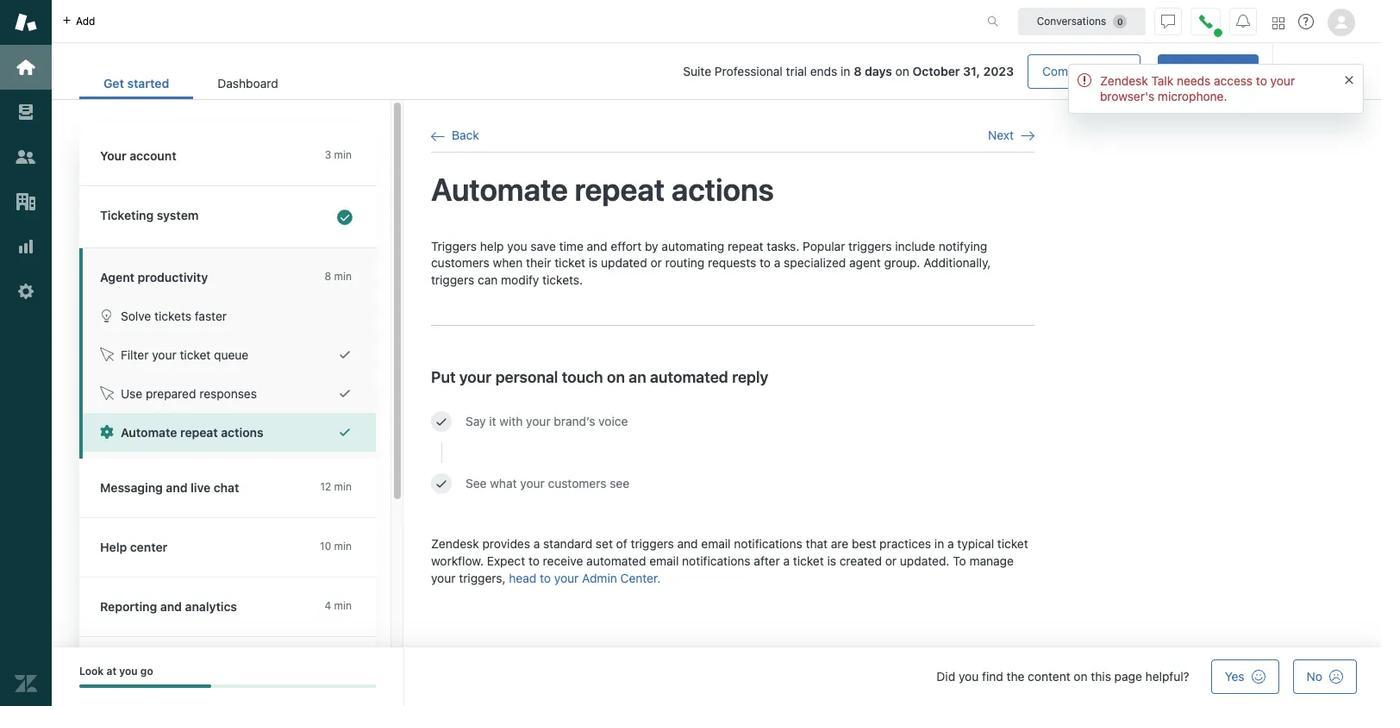 Task type: describe. For each thing, give the bounding box(es) containing it.
or inside zendesk provides a standard set of triggers and email notifications that are best practices in a typical ticket workflow. expect to receive automated email notifications after a ticket is created or updated. to manage your triggers,
[[885, 554, 897, 568]]

views image
[[15, 101, 37, 123]]

expect
[[487, 554, 525, 568]]

set
[[596, 537, 613, 551]]

progress-bar progress bar
[[79, 685, 376, 688]]

faster
[[195, 309, 227, 323]]

reporting and analytics
[[100, 599, 237, 614]]

back
[[452, 128, 479, 142]]

to inside zendesk talk needs access to your browser's microphone.
[[1256, 73, 1267, 88]]

their
[[526, 255, 551, 270]]

days
[[865, 64, 892, 78]]

reporting
[[100, 599, 157, 614]]

content-title region
[[431, 170, 1035, 210]]

compare plans
[[1043, 64, 1126, 78]]

automate repeat actions button
[[83, 413, 376, 452]]

4 min
[[325, 599, 352, 612]]

admin
[[582, 570, 617, 585]]

your right filter
[[152, 347, 177, 362]]

say it with your brand's voice
[[466, 414, 628, 429]]

reply
[[732, 368, 769, 387]]

find
[[982, 669, 1003, 684]]

system
[[157, 208, 199, 222]]

plans
[[1096, 64, 1126, 78]]

specialized
[[784, 255, 846, 270]]

receive
[[543, 554, 583, 568]]

to inside zendesk provides a standard set of triggers and email notifications that are best practices in a typical ticket workflow. expect to receive automated email notifications after a ticket is created or updated. to manage your triggers,
[[529, 554, 540, 568]]

get
[[103, 76, 124, 91]]

messaging and live chat
[[100, 480, 239, 495]]

workflow.
[[431, 554, 484, 568]]

reporting image
[[15, 235, 37, 258]]

your account
[[100, 148, 176, 163]]

a inside triggers help you save time and effort by automating repeat tasks. popular triggers include notifying customers when their ticket is updated or routing requests to a specialized agent group. additionally, triggers can modify tickets.
[[774, 255, 781, 270]]

your right "with"
[[526, 414, 551, 429]]

customers image
[[15, 146, 37, 168]]

automated inside zendesk provides a standard set of triggers and email notifications that are best practices in a typical ticket workflow. expect to receive automated email notifications after a ticket is created or updated. to manage your triggers,
[[586, 554, 646, 568]]

include
[[895, 238, 936, 253]]

get started image
[[15, 56, 37, 78]]

manage
[[970, 554, 1014, 568]]

solve tickets faster
[[121, 309, 227, 323]]

triggers,
[[459, 570, 506, 585]]

8 min
[[325, 270, 352, 283]]

you for save
[[507, 238, 527, 253]]

is inside triggers help you save time and effort by automating repeat tasks. popular triggers include notifying customers when their ticket is updated or routing requests to a specialized agent group. additionally, triggers can modify tickets.
[[589, 255, 598, 270]]

min for messaging and live chat
[[334, 480, 352, 493]]

solve tickets faster button
[[83, 297, 376, 335]]

min for reporting and analytics
[[334, 599, 352, 612]]

help
[[480, 238, 504, 253]]

head to your admin center.
[[509, 570, 661, 585]]

started
[[127, 76, 169, 91]]

min for help center
[[334, 540, 352, 553]]

your inside zendesk talk needs access to your browser's microphone.
[[1271, 73, 1295, 88]]

at
[[106, 665, 117, 678]]

notifications image
[[1237, 14, 1250, 28]]

filter your ticket queue
[[121, 347, 249, 362]]

ticket up manage
[[998, 537, 1028, 551]]

ends
[[810, 64, 838, 78]]

use
[[121, 386, 142, 401]]

of
[[616, 537, 628, 551]]

put your personal touch on an automated reply region
[[431, 238, 1035, 604]]

voice
[[599, 414, 628, 429]]

prepared
[[146, 386, 196, 401]]

your inside section
[[1196, 64, 1221, 78]]

look
[[79, 665, 104, 678]]

filter your ticket queue button
[[83, 335, 376, 374]]

4
[[325, 599, 331, 612]]

effort
[[611, 238, 642, 253]]

access
[[1214, 73, 1253, 88]]

an
[[629, 368, 646, 387]]

solve
[[121, 309, 151, 323]]

tickets
[[154, 309, 191, 323]]

it
[[489, 414, 496, 429]]

tasks.
[[767, 238, 800, 253]]

actions inside content-title "region"
[[671, 171, 774, 208]]

12
[[320, 480, 331, 493]]

your account heading
[[79, 127, 376, 186]]

updated.
[[900, 554, 950, 568]]

to
[[953, 554, 966, 568]]

customers inside triggers help you save time and effort by automating repeat tasks. popular triggers include notifying customers when their ticket is updated or routing requests to a specialized agent group. additionally, triggers can modify tickets.
[[431, 255, 490, 270]]

10
[[320, 540, 331, 553]]

no button
[[1293, 660, 1357, 694]]

see what your customers see
[[466, 476, 630, 491]]

additionally,
[[924, 255, 991, 270]]

the
[[1007, 669, 1025, 684]]

by
[[645, 238, 658, 253]]

your right what
[[520, 476, 545, 491]]

that
[[806, 537, 828, 551]]

notifying
[[939, 238, 987, 253]]

on inside footer
[[1074, 669, 1088, 684]]

now
[[1331, 64, 1354, 78]]

10 min
[[320, 540, 352, 553]]

did
[[937, 669, 956, 684]]

button displays agent's chat status as invisible. image
[[1161, 14, 1175, 28]]

put your personal touch on an automated reply
[[431, 368, 769, 387]]

ticket down that
[[793, 554, 824, 568]]

center.
[[620, 570, 661, 585]]

see
[[466, 476, 487, 491]]

1 vertical spatial email
[[649, 554, 679, 568]]

triggers help you save time and effort by automating repeat tasks. popular triggers include notifying customers when their ticket is updated or routing requests to a specialized agent group. additionally, triggers can modify tickets.
[[431, 238, 991, 287]]

repeat inside triggers help you save time and effort by automating repeat tasks. popular triggers include notifying customers when their ticket is updated or routing requests to a specialized agent group. additionally, triggers can modify tickets.
[[728, 238, 764, 253]]

head
[[509, 570, 537, 585]]

your down receive
[[554, 570, 579, 585]]

automate inside content-title "region"
[[431, 171, 568, 208]]

and left live
[[166, 480, 188, 495]]

what
[[490, 476, 517, 491]]

or inside triggers help you save time and effort by automating repeat tasks. popular triggers include notifying customers when their ticket is updated or routing requests to a specialized agent group. additionally, triggers can modify tickets.
[[651, 255, 662, 270]]

your inside zendesk provides a standard set of triggers and email notifications that are best practices in a typical ticket workflow. expect to receive automated email notifications after a ticket is created or updated. to manage your triggers,
[[431, 570, 456, 585]]

use prepared responses button
[[83, 374, 376, 413]]

buy your trial button
[[1158, 54, 1259, 89]]

and left analytics
[[160, 599, 182, 614]]

to inside triggers help you save time and effort by automating repeat tasks. popular triggers include notifying customers when their ticket is updated or routing requests to a specialized agent group. additionally, triggers can modify tickets.
[[760, 255, 771, 270]]

agent
[[100, 270, 135, 285]]

your
[[100, 148, 126, 163]]

1 vertical spatial triggers
[[431, 272, 474, 287]]

main element
[[0, 0, 52, 706]]

popular
[[803, 238, 845, 253]]



Task type: vqa. For each thing, say whether or not it's contained in the screenshot.
TEST
no



Task type: locate. For each thing, give the bounding box(es) containing it.
triggers right 'of'
[[631, 537, 674, 551]]

or down by
[[651, 255, 662, 270]]

progress bar image
[[79, 685, 211, 688]]

1 vertical spatial repeat
[[728, 238, 764, 253]]

2 vertical spatial repeat
[[180, 425, 218, 440]]

ticketing system button
[[79, 186, 373, 247]]

suite professional trial ends in 8 days on october 31, 2023
[[683, 64, 1014, 78]]

a right 'provides'
[[533, 537, 540, 551]]

2 trial from the left
[[1224, 64, 1245, 78]]

October 31, 2023 text field
[[913, 64, 1014, 78]]

0 vertical spatial actions
[[671, 171, 774, 208]]

a right after
[[783, 554, 790, 568]]

tab list containing get started
[[79, 67, 302, 99]]

yes
[[1225, 669, 1245, 684]]

2 horizontal spatial triggers
[[849, 238, 892, 253]]

0 horizontal spatial triggers
[[431, 272, 474, 287]]

chat
[[1301, 64, 1328, 78]]

2 min from the top
[[334, 270, 352, 283]]

when
[[493, 255, 523, 270]]

1 vertical spatial or
[[885, 554, 897, 568]]

0 vertical spatial triggers
[[849, 238, 892, 253]]

in inside section
[[841, 64, 851, 78]]

chat
[[214, 480, 239, 495]]

0 vertical spatial is
[[589, 255, 598, 270]]

1 horizontal spatial is
[[827, 554, 836, 568]]

1 horizontal spatial email
[[701, 537, 731, 551]]

zendesk products image
[[1273, 17, 1285, 29]]

zendesk provides a standard set of triggers and email notifications that are best practices in a typical ticket workflow. expect to receive automated email notifications after a ticket is created or updated. to manage your triggers,
[[431, 537, 1028, 585]]

zendesk inside zendesk provides a standard set of triggers and email notifications that are best practices in a typical ticket workflow. expect to receive automated email notifications after a ticket is created or updated. to manage your triggers,
[[431, 537, 479, 551]]

1 horizontal spatial trial
[[1224, 64, 1245, 78]]

0 vertical spatial email
[[701, 537, 731, 551]]

repeat
[[575, 171, 665, 208], [728, 238, 764, 253], [180, 425, 218, 440]]

0 horizontal spatial automated
[[586, 554, 646, 568]]

1 vertical spatial automate
[[121, 425, 177, 440]]

0 vertical spatial zendesk
[[1100, 73, 1148, 88]]

conversations button
[[1018, 7, 1146, 35]]

12 min
[[320, 480, 352, 493]]

footer containing did you find the content on this page helpful?
[[52, 648, 1381, 706]]

is down are
[[827, 554, 836, 568]]

helpful?
[[1146, 669, 1190, 684]]

3 min
[[325, 148, 352, 161]]

automated down 'of'
[[586, 554, 646, 568]]

1 horizontal spatial automate repeat actions
[[431, 171, 774, 208]]

0 vertical spatial customers
[[431, 255, 490, 270]]

customers
[[431, 255, 490, 270], [548, 476, 607, 491]]

automate
[[431, 171, 568, 208], [121, 425, 177, 440]]

1 horizontal spatial actions
[[671, 171, 774, 208]]

add button
[[52, 0, 106, 42]]

analytics
[[185, 599, 237, 614]]

1 horizontal spatial customers
[[548, 476, 607, 491]]

0 horizontal spatial trial
[[786, 64, 807, 78]]

center
[[130, 540, 168, 554]]

0 vertical spatial on
[[896, 64, 909, 78]]

modify
[[501, 272, 539, 287]]

head to your admin center. link
[[509, 570, 661, 585]]

professional
[[715, 64, 783, 78]]

notifications left after
[[682, 554, 751, 568]]

0 horizontal spatial you
[[119, 665, 138, 678]]

0 horizontal spatial 8
[[325, 270, 331, 283]]

customers down triggers
[[431, 255, 490, 270]]

needs
[[1177, 73, 1211, 88]]

look at you go
[[79, 665, 153, 678]]

repeat inside content-title "region"
[[575, 171, 665, 208]]

buy your trial
[[1172, 64, 1245, 78]]

a
[[774, 255, 781, 270], [533, 537, 540, 551], [948, 537, 954, 551], [783, 554, 790, 568]]

trial
[[786, 64, 807, 78], [1224, 64, 1245, 78]]

1 vertical spatial zendesk
[[431, 537, 479, 551]]

0 vertical spatial 8
[[854, 64, 862, 78]]

triggers
[[849, 238, 892, 253], [431, 272, 474, 287], [631, 537, 674, 551]]

compare plans button
[[1028, 54, 1141, 89]]

on right days
[[896, 64, 909, 78]]

group.
[[884, 255, 920, 270]]

chat now
[[1301, 64, 1354, 78]]

0 horizontal spatial customers
[[431, 255, 490, 270]]

your left the chat
[[1271, 73, 1295, 88]]

0 horizontal spatial automate repeat actions
[[121, 425, 263, 440]]

filter
[[121, 347, 149, 362]]

a down the "tasks." in the right of the page
[[774, 255, 781, 270]]

to right head
[[540, 570, 551, 585]]

page
[[1115, 669, 1142, 684]]

automated right an
[[650, 368, 728, 387]]

zendesk support image
[[15, 11, 37, 34]]

trial left ends
[[786, 64, 807, 78]]

say
[[466, 414, 486, 429]]

customers left "see" in the left bottom of the page
[[548, 476, 607, 491]]

3
[[325, 148, 331, 161]]

footer
[[52, 648, 1381, 706]]

zendesk for zendesk talk needs access to your browser's microphone.
[[1100, 73, 1148, 88]]

to up head
[[529, 554, 540, 568]]

2 horizontal spatial you
[[959, 669, 979, 684]]

productivity
[[138, 270, 208, 285]]

on inside section
[[896, 64, 909, 78]]

automate inside button
[[121, 425, 177, 440]]

repeat down use prepared responses
[[180, 425, 218, 440]]

get started
[[103, 76, 169, 91]]

trial for your
[[1224, 64, 1245, 78]]

requests
[[708, 255, 756, 270]]

min for your account
[[334, 148, 352, 161]]

repeat inside button
[[180, 425, 218, 440]]

you up "when"
[[507, 238, 527, 253]]

help center
[[100, 540, 168, 554]]

1 vertical spatial automated
[[586, 554, 646, 568]]

notifications up after
[[734, 537, 803, 551]]

automated
[[650, 368, 728, 387], [586, 554, 646, 568]]

to right access
[[1256, 73, 1267, 88]]

section
[[316, 54, 1259, 89]]

0 vertical spatial repeat
[[575, 171, 665, 208]]

0 horizontal spatial repeat
[[180, 425, 218, 440]]

you right the did
[[959, 669, 979, 684]]

your right put
[[459, 368, 492, 387]]

8
[[854, 64, 862, 78], [325, 270, 331, 283]]

zendesk up the browser's
[[1100, 73, 1148, 88]]

zendesk image
[[15, 673, 37, 695]]

trial for professional
[[786, 64, 807, 78]]

actions down use prepared responses button
[[221, 425, 263, 440]]

and right time
[[587, 238, 608, 253]]

ticketing
[[100, 208, 154, 222]]

is inside zendesk provides a standard set of triggers and email notifications that are best practices in a typical ticket workflow. expect to receive automated email notifications after a ticket is created or updated. to manage your triggers,
[[827, 554, 836, 568]]

1 vertical spatial in
[[935, 537, 944, 551]]

after
[[754, 554, 780, 568]]

automating
[[662, 238, 724, 253]]

save
[[531, 238, 556, 253]]

8 inside section
[[854, 64, 862, 78]]

0 vertical spatial automate repeat actions
[[431, 171, 774, 208]]

1 horizontal spatial automate
[[431, 171, 568, 208]]

× button
[[1344, 68, 1355, 88]]

queue
[[214, 347, 249, 362]]

triggers up the agent
[[849, 238, 892, 253]]

2 vertical spatial triggers
[[631, 537, 674, 551]]

admin image
[[15, 280, 37, 303]]

0 horizontal spatial is
[[589, 255, 598, 270]]

0 horizontal spatial in
[[841, 64, 851, 78]]

get help image
[[1299, 14, 1314, 29]]

is left updated
[[589, 255, 598, 270]]

ticket left queue
[[180, 347, 211, 362]]

on left an
[[607, 368, 625, 387]]

zendesk for zendesk provides a standard set of triggers and email notifications that are best practices in a typical ticket workflow. expect to receive automated email notifications after a ticket is created or updated. to manage your triggers,
[[431, 537, 479, 551]]

ticket inside triggers help you save time and effort by automating repeat tasks. popular triggers include notifying customers when their ticket is updated or routing requests to a specialized agent group. additionally, triggers can modify tickets.
[[555, 255, 586, 270]]

automate up "help"
[[431, 171, 568, 208]]

3 min from the top
[[334, 480, 352, 493]]

1 horizontal spatial 8
[[854, 64, 862, 78]]

1 horizontal spatial triggers
[[631, 537, 674, 551]]

your
[[1196, 64, 1221, 78], [1271, 73, 1295, 88], [152, 347, 177, 362], [459, 368, 492, 387], [526, 414, 551, 429], [520, 476, 545, 491], [431, 570, 456, 585], [554, 570, 579, 585]]

routing
[[665, 255, 705, 270]]

and right 'of'
[[677, 537, 698, 551]]

dashboard tab
[[193, 67, 302, 99]]

trial inside button
[[1224, 64, 1245, 78]]

1 trial from the left
[[786, 64, 807, 78]]

october
[[913, 64, 960, 78]]

1 vertical spatial actions
[[221, 425, 263, 440]]

repeat up requests
[[728, 238, 764, 253]]

automate repeat actions inside button
[[121, 425, 263, 440]]

min for agent productivity
[[334, 270, 352, 283]]

or down practices
[[885, 554, 897, 568]]

help
[[100, 540, 127, 554]]

1 vertical spatial 8
[[325, 270, 331, 283]]

automate repeat actions inside content-title "region"
[[431, 171, 774, 208]]

1 horizontal spatial repeat
[[575, 171, 665, 208]]

time
[[559, 238, 584, 253]]

on
[[896, 64, 909, 78], [607, 368, 625, 387], [1074, 669, 1088, 684]]

email
[[701, 537, 731, 551], [649, 554, 679, 568]]

in right ends
[[841, 64, 851, 78]]

0 vertical spatial or
[[651, 255, 662, 270]]

repeat up effort
[[575, 171, 665, 208]]

1 horizontal spatial in
[[935, 537, 944, 551]]

automate repeat actions up effort
[[431, 171, 774, 208]]

touch
[[562, 368, 603, 387]]

a up to
[[948, 537, 954, 551]]

ticketing system
[[100, 208, 199, 222]]

2 horizontal spatial on
[[1074, 669, 1088, 684]]

zendesk inside zendesk talk needs access to your browser's microphone.
[[1100, 73, 1148, 88]]

0 horizontal spatial or
[[651, 255, 662, 270]]

organizations image
[[15, 191, 37, 213]]

microphone.
[[1158, 89, 1227, 103]]

1 min from the top
[[334, 148, 352, 161]]

content
[[1028, 669, 1071, 684]]

in up updated.
[[935, 537, 944, 551]]

0 vertical spatial automate
[[431, 171, 568, 208]]

triggers inside zendesk provides a standard set of triggers and email notifications that are best practices in a typical ticket workflow. expect to receive automated email notifications after a ticket is created or updated. to manage your triggers,
[[631, 537, 674, 551]]

and inside zendesk provides a standard set of triggers and email notifications that are best practices in a typical ticket workflow. expect to receive automated email notifications after a ticket is created or updated. to manage your triggers,
[[677, 537, 698, 551]]

to down the "tasks." in the right of the page
[[760, 255, 771, 270]]

typical
[[957, 537, 994, 551]]

on inside region
[[607, 368, 625, 387]]

1 vertical spatial automate repeat actions
[[121, 425, 263, 440]]

0 horizontal spatial zendesk
[[431, 537, 479, 551]]

automate repeat actions
[[431, 171, 774, 208], [121, 425, 263, 440]]

actions up automating
[[671, 171, 774, 208]]

×
[[1344, 68, 1355, 88]]

you inside triggers help you save time and effort by automating repeat tasks. popular triggers include notifying customers when their ticket is updated or routing requests to a specialized agent group. additionally, triggers can modify tickets.
[[507, 238, 527, 253]]

0 vertical spatial notifications
[[734, 537, 803, 551]]

personal
[[495, 368, 558, 387]]

add
[[76, 14, 95, 27]]

and inside triggers help you save time and effort by automating repeat tasks. popular triggers include notifying customers when their ticket is updated or routing requests to a specialized agent group. additionally, triggers can modify tickets.
[[587, 238, 608, 253]]

next button
[[988, 128, 1035, 143]]

tab list
[[79, 67, 302, 99]]

1 vertical spatial customers
[[548, 476, 607, 491]]

responses
[[199, 386, 257, 401]]

triggers down triggers
[[431, 272, 474, 287]]

0 vertical spatial automated
[[650, 368, 728, 387]]

agent
[[849, 255, 881, 270]]

1 horizontal spatial automated
[[650, 368, 728, 387]]

standard
[[543, 537, 593, 551]]

actions inside button
[[221, 425, 263, 440]]

brand's
[[554, 414, 595, 429]]

5 min from the top
[[334, 599, 352, 612]]

tickets.
[[543, 272, 583, 287]]

0 horizontal spatial email
[[649, 554, 679, 568]]

ticket down time
[[555, 255, 586, 270]]

agent productivity
[[100, 270, 208, 285]]

best
[[852, 537, 876, 551]]

2 vertical spatial on
[[1074, 669, 1088, 684]]

with
[[500, 414, 523, 429]]

2023
[[983, 64, 1014, 78]]

0 horizontal spatial automate
[[121, 425, 177, 440]]

automate down use
[[121, 425, 177, 440]]

ticket inside button
[[180, 347, 211, 362]]

4 min from the top
[[334, 540, 352, 553]]

in inside zendesk provides a standard set of triggers and email notifications that are best practices in a typical ticket workflow. expect to receive automated email notifications after a ticket is created or updated. to manage your triggers,
[[935, 537, 944, 551]]

1 vertical spatial notifications
[[682, 554, 751, 568]]

back button
[[431, 128, 479, 143]]

can
[[478, 272, 498, 287]]

on left this
[[1074, 669, 1088, 684]]

zendesk up 'workflow.'
[[431, 537, 479, 551]]

trial right needs at the right
[[1224, 64, 1245, 78]]

0 horizontal spatial actions
[[221, 425, 263, 440]]

provides
[[482, 537, 530, 551]]

are
[[831, 537, 849, 551]]

you for go
[[119, 665, 138, 678]]

your down 'workflow.'
[[431, 570, 456, 585]]

in
[[841, 64, 851, 78], [935, 537, 944, 551]]

chat now button
[[1288, 54, 1368, 89]]

created
[[840, 554, 882, 568]]

min inside your account heading
[[334, 148, 352, 161]]

automate repeat actions down use prepared responses
[[121, 425, 263, 440]]

2 horizontal spatial repeat
[[728, 238, 764, 253]]

1 horizontal spatial or
[[885, 554, 897, 568]]

0 horizontal spatial on
[[607, 368, 625, 387]]

your right buy
[[1196, 64, 1221, 78]]

0 vertical spatial in
[[841, 64, 851, 78]]

1 vertical spatial on
[[607, 368, 625, 387]]

section containing suite professional trial ends in
[[316, 54, 1259, 89]]

1 horizontal spatial on
[[896, 64, 909, 78]]

1 vertical spatial is
[[827, 554, 836, 568]]

you right at
[[119, 665, 138, 678]]

1 horizontal spatial zendesk
[[1100, 73, 1148, 88]]

1 horizontal spatial you
[[507, 238, 527, 253]]



